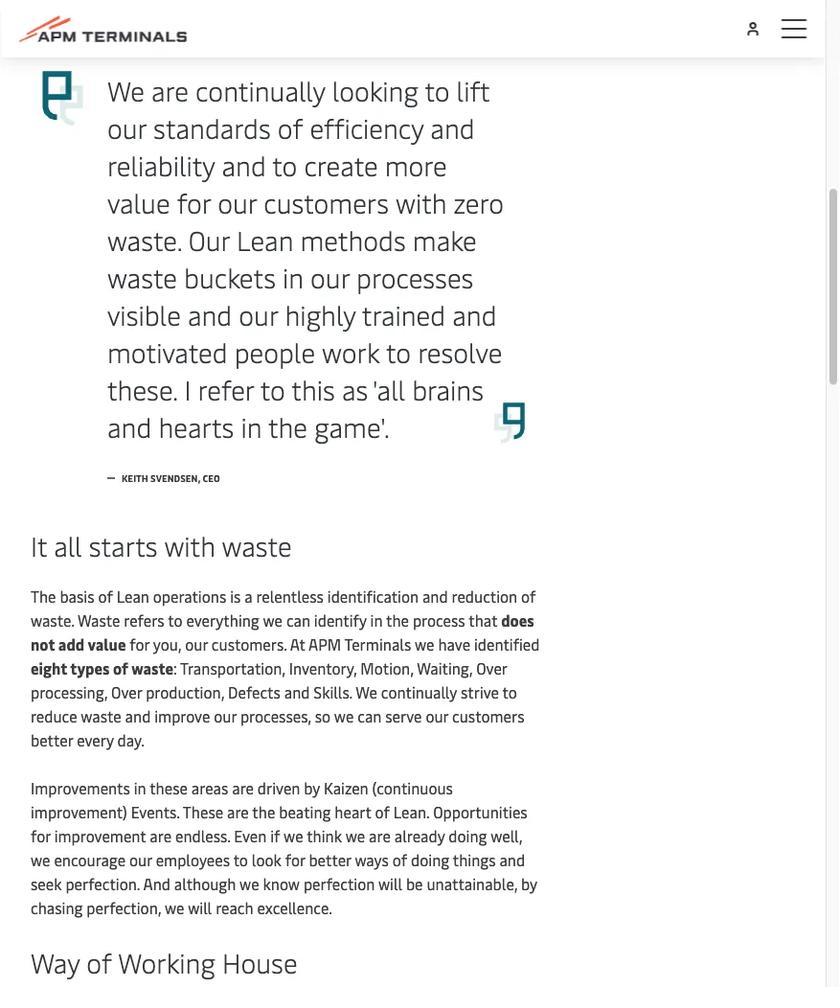 Task type: locate. For each thing, give the bounding box(es) containing it.
in inside the basis of lean operations is a relentless identification and reduction of waste. waste refers to everything we can identify in the process that
[[371, 610, 383, 631]]

will left be
[[379, 874, 403, 894]]

we down motion,
[[356, 682, 378, 703]]

inventory,
[[289, 658, 357, 679]]

0 horizontal spatial continually
[[196, 72, 326, 108]]

waste up visible
[[107, 259, 177, 295]]

our inside for you, our customers. at apm terminals we have identified eight types of waste
[[185, 634, 208, 655]]

efficiency
[[310, 109, 424, 146]]

by down well, at the right bottom
[[521, 874, 538, 894]]

0 vertical spatial over
[[477, 658, 507, 679]]

our up "our"
[[218, 184, 257, 220]]

add
[[58, 634, 85, 655]]

waste. down the
[[31, 610, 74, 631]]

customers.
[[212, 634, 287, 655]]

be
[[406, 874, 423, 894]]

for up "our"
[[177, 184, 211, 220]]

for down refers on the left bottom
[[130, 634, 150, 655]]

of inside for you, our customers. at apm terminals we have identified eight types of waste
[[113, 658, 128, 679]]

every
[[77, 730, 114, 751]]

of right way
[[87, 945, 112, 981]]

if
[[270, 826, 280, 846]]

to down trained
[[386, 334, 411, 370]]

0 vertical spatial can
[[286, 610, 311, 631]]

motivated
[[107, 334, 228, 370]]

over up strive
[[477, 658, 507, 679]]

by
[[304, 778, 320, 798], [521, 874, 538, 894]]

0 horizontal spatial will
[[188, 898, 212, 918]]

and
[[143, 874, 171, 894]]

for down the improvement) at the left bottom of page
[[31, 826, 51, 846]]

customers inside we are continually looking to lift our standards of efficiency and reliability and to create more value for our customers with zero waste. our lean methods make waste buckets in our processes visible and our highly trained and motivated people work to resolve these. i refer to this as 'all brains and hearts in the game'.
[[264, 184, 389, 220]]

value inside we are continually looking to lift our standards of efficiency and reliability and to create more value for our customers with zero waste. our lean methods make waste buckets in our processes visible and our highly trained and motivated people work to resolve these. i refer to this as 'all brains and hearts in the game'.
[[107, 184, 170, 220]]

and up process
[[423, 586, 448, 607]]

1 vertical spatial better
[[309, 850, 351, 870]]

continually up serve
[[381, 682, 457, 703]]

by up beating
[[304, 778, 320, 798]]

improvement
[[54, 826, 146, 846]]

continually inside we are continually looking to lift our standards of efficiency and reliability and to create more value for our customers with zero waste. our lean methods make waste buckets in our processes visible and our highly trained and motivated people work to resolve these. i refer to this as 'all brains and hearts in the game'.
[[196, 72, 326, 108]]

waste up a
[[222, 527, 292, 564]]

we up seek
[[31, 850, 50, 870]]

better inside improvements in these areas are driven by kaizen (continuous improvement) events. these are the beating heart of lean. opportunities for improvement are endless. even if we think we are already doing well, we encourage our employees to look for better ways of doing things and seek perfection. and although we know perfection will be unattainable, by chasing perfection, we will reach excellence.
[[309, 850, 351, 870]]

for
[[177, 184, 211, 220], [130, 634, 150, 655], [31, 826, 51, 846], [285, 850, 305, 870]]

0 horizontal spatial lean
[[117, 586, 149, 607]]

perfection,
[[87, 898, 161, 918]]

reduce
[[31, 706, 77, 727]]

1 horizontal spatial with
[[396, 184, 447, 220]]

and up resolve
[[453, 296, 497, 333]]

production,
[[146, 682, 224, 703]]

reliability
[[107, 147, 215, 183]]

1 vertical spatial by
[[521, 874, 538, 894]]

waste down you,
[[132, 658, 173, 679]]

0 vertical spatial we
[[107, 72, 145, 108]]

heart
[[335, 802, 372, 822]]

1 vertical spatial lean
[[117, 586, 149, 607]]

for inside we are continually looking to lift our standards of efficiency and reliability and to create more value for our customers with zero waste. our lean methods make waste buckets in our processes visible and our highly trained and motivated people work to resolve these. i refer to this as 'all brains and hearts in the game'.
[[177, 184, 211, 220]]

0 horizontal spatial can
[[286, 610, 311, 631]]

we inside : transportation, inventory, motion, waiting, over processing, over production, defects and skills. we continually strive to reduce waste and improve our processes, so we can serve our customers better every day.
[[356, 682, 378, 703]]

to down people
[[260, 371, 285, 407]]

endless.
[[175, 826, 230, 846]]

waste
[[107, 259, 177, 295], [222, 527, 292, 564], [132, 658, 173, 679], [81, 706, 121, 727]]

value down waste
[[88, 634, 126, 655]]

can inside : transportation, inventory, motion, waiting, over processing, over production, defects and skills. we continually strive to reduce waste and improve our processes, so we can serve our customers better every day.
[[358, 706, 382, 727]]

of left "efficiency"
[[278, 109, 303, 146]]

with down the more
[[396, 184, 447, 220]]

1 horizontal spatial lean
[[237, 221, 294, 258]]

hearts
[[159, 408, 234, 445]]

in up terminals on the bottom of the page
[[371, 610, 383, 631]]

0 vertical spatial waste.
[[107, 221, 182, 258]]

zero
[[454, 184, 504, 220]]

highly
[[285, 296, 356, 333]]

1 vertical spatial value
[[88, 634, 126, 655]]

1 vertical spatial will
[[188, 898, 212, 918]]

these.
[[107, 371, 178, 407]]

we right if
[[284, 826, 303, 846]]

0 vertical spatial lean
[[237, 221, 294, 258]]

reduction
[[452, 586, 518, 607]]

ways
[[355, 850, 389, 870]]

processes
[[357, 259, 474, 295]]

we right so
[[334, 706, 354, 727]]

are down events.
[[150, 826, 172, 846]]

will
[[379, 874, 403, 894], [188, 898, 212, 918]]

1 vertical spatial doing
[[411, 850, 450, 870]]

0 horizontal spatial we
[[107, 72, 145, 108]]

to right strive
[[503, 682, 517, 703]]

0 horizontal spatial waste.
[[31, 610, 74, 631]]

can inside the basis of lean operations is a relentless identification and reduction of waste. waste refers to everything we can identify in the process that
[[286, 610, 311, 631]]

although
[[174, 874, 236, 894]]

1 vertical spatial waste.
[[31, 610, 74, 631]]

1 horizontal spatial better
[[309, 850, 351, 870]]

beating
[[279, 802, 331, 822]]

at
[[290, 634, 305, 655]]

better down think
[[309, 850, 351, 870]]

in down refer
[[241, 408, 262, 445]]

will down although
[[188, 898, 212, 918]]

1 horizontal spatial waste.
[[107, 221, 182, 258]]

continually up standards
[[196, 72, 326, 108]]

0 horizontal spatial customers
[[264, 184, 389, 220]]

we down process
[[415, 634, 435, 655]]

to
[[425, 72, 450, 108], [273, 147, 297, 183], [386, 334, 411, 370], [260, 371, 285, 407], [168, 610, 183, 631], [503, 682, 517, 703], [234, 850, 248, 870]]

can up at
[[286, 610, 311, 631]]

lean inside the basis of lean operations is a relentless identification and reduction of waste. waste refers to everything we can identify in the process that
[[117, 586, 149, 607]]

0 vertical spatial by
[[304, 778, 320, 798]]

does
[[501, 610, 534, 631]]

lean
[[237, 221, 294, 258], [117, 586, 149, 607]]

we up reliability on the left top of page
[[107, 72, 145, 108]]

can left serve
[[358, 706, 382, 727]]

know
[[263, 874, 300, 894]]

eight
[[31, 658, 67, 679]]

processes,
[[241, 706, 311, 727]]

are up standards
[[151, 72, 189, 108]]

: transportation, inventory, motion, waiting, over processing, over production, defects and skills. we continually strive to reduce waste and improve our processes, so we can serve our customers better every day.
[[31, 658, 525, 751]]

our right serve
[[426, 706, 449, 727]]

looking
[[332, 72, 419, 108]]

basis
[[60, 586, 94, 607]]

keith svendsen, ceo
[[122, 472, 220, 485]]

we inside for you, our customers. at apm terminals we have identified eight types of waste
[[415, 634, 435, 655]]

1 vertical spatial customers
[[452, 706, 525, 727]]

in up events.
[[134, 778, 146, 798]]

driven
[[258, 778, 300, 798]]

of up does
[[521, 586, 536, 607]]

continually inside : transportation, inventory, motion, waiting, over processing, over production, defects and skills. we continually strive to reduce waste and improve our processes, so we can serve our customers better every day.
[[381, 682, 457, 703]]

and down buckets
[[188, 296, 232, 333]]

and
[[431, 109, 475, 146], [222, 147, 266, 183], [188, 296, 232, 333], [453, 296, 497, 333], [107, 408, 152, 445], [423, 586, 448, 607], [284, 682, 310, 703], [125, 706, 151, 727], [500, 850, 525, 870]]

for you, our customers. at apm terminals we have identified eight types of waste
[[31, 634, 540, 679]]

0 horizontal spatial with
[[164, 527, 215, 564]]

1 vertical spatial continually
[[381, 682, 457, 703]]

waste up every
[[81, 706, 121, 727]]

doing down already
[[411, 850, 450, 870]]

the inside the basis of lean operations is a relentless identification and reduction of waste. waste refers to everything we can identify in the process that
[[386, 610, 409, 631]]

lean inside we are continually looking to lift our standards of efficiency and reliability and to create more value for our customers with zero waste. our lean methods make waste buckets in our processes visible and our highly trained and motivated people work to resolve these. i refer to this as 'all brains and hearts in the game'.
[[237, 221, 294, 258]]

keith
[[122, 472, 148, 485]]

and up day.
[[125, 706, 151, 727]]

1 vertical spatial the
[[386, 610, 409, 631]]

waste. inside the basis of lean operations is a relentless identification and reduction of waste. waste refers to everything we can identify in the process that
[[31, 610, 74, 631]]

events.
[[131, 802, 180, 822]]

1 horizontal spatial continually
[[381, 682, 457, 703]]

and down standards
[[222, 147, 266, 183]]

waste inside for you, our customers. at apm terminals we have identified eight types of waste
[[132, 658, 173, 679]]

our down defects
[[214, 706, 237, 727]]

to up you,
[[168, 610, 183, 631]]

the down this
[[268, 408, 308, 445]]

resolve
[[418, 334, 503, 370]]

better inside : transportation, inventory, motion, waiting, over processing, over production, defects and skills. we continually strive to reduce waste and improve our processes, so we can serve our customers better every day.
[[31, 730, 73, 751]]

to inside improvements in these areas are driven by kaizen (continuous improvement) events. these are the beating heart of lean. opportunities for improvement are endless. even if we think we are already doing well, we encourage our employees to look for better ways of doing things and seek perfection. and although we know perfection will be unattainable, by chasing perfection, we will reach excellence.
[[234, 850, 248, 870]]

methods
[[300, 221, 406, 258]]

0 vertical spatial value
[[107, 184, 170, 220]]

in up highly
[[283, 259, 304, 295]]

areas
[[192, 778, 228, 798]]

lean up refers on the left bottom
[[117, 586, 149, 607]]

and down well, at the right bottom
[[500, 850, 525, 870]]

doing
[[449, 826, 487, 846], [411, 850, 450, 870]]

1 vertical spatial over
[[111, 682, 142, 703]]

we
[[263, 610, 283, 631], [415, 634, 435, 655], [334, 706, 354, 727], [284, 826, 303, 846], [346, 826, 365, 846], [31, 850, 50, 870], [240, 874, 259, 894], [165, 898, 185, 918]]

the up terminals on the bottom of the page
[[386, 610, 409, 631]]

in inside improvements in these areas are driven by kaizen (continuous improvement) events. these are the beating heart of lean. opportunities for improvement are endless. even if we think we are already doing well, we encourage our employees to look for better ways of doing things and seek perfection. and although we know perfection will be unattainable, by chasing perfection, we will reach excellence.
[[134, 778, 146, 798]]

customers
[[264, 184, 389, 220], [452, 706, 525, 727]]

1 vertical spatial we
[[356, 682, 378, 703]]

we down heart
[[346, 826, 365, 846]]

0 horizontal spatial better
[[31, 730, 73, 751]]

have
[[438, 634, 471, 655]]

1 horizontal spatial we
[[356, 682, 378, 703]]

our inside improvements in these areas are driven by kaizen (continuous improvement) events. these are the beating heart of lean. opportunities for improvement are endless. even if we think we are already doing well, we encourage our employees to look for better ways of doing things and seek perfection. and although we know perfection will be unattainable, by chasing perfection, we will reach excellence.
[[129, 850, 152, 870]]

doing up things
[[449, 826, 487, 846]]

the up if
[[252, 802, 275, 822]]

0 vertical spatial the
[[268, 408, 308, 445]]

we inside we are continually looking to lift our standards of efficiency and reliability and to create more value for our customers with zero waste. our lean methods make waste buckets in our processes visible and our highly trained and motivated people work to resolve these. i refer to this as 'all brains and hearts in the game'.
[[107, 72, 145, 108]]

1 horizontal spatial will
[[379, 874, 403, 894]]

working
[[118, 945, 216, 981]]

with up operations
[[164, 527, 215, 564]]

value down reliability on the left top of page
[[107, 184, 170, 220]]

standards
[[153, 109, 271, 146]]

and down lift
[[431, 109, 475, 146]]

1 horizontal spatial customers
[[452, 706, 525, 727]]

motion,
[[361, 658, 414, 679]]

serve
[[386, 706, 422, 727]]

0 vertical spatial continually
[[196, 72, 326, 108]]

lean up buckets
[[237, 221, 294, 258]]

0 vertical spatial better
[[31, 730, 73, 751]]

of right types
[[113, 658, 128, 679]]

of up waste
[[98, 586, 113, 607]]

are up even
[[227, 802, 249, 822]]

0 vertical spatial customers
[[264, 184, 389, 220]]

0 vertical spatial with
[[396, 184, 447, 220]]

we down relentless
[[263, 610, 283, 631]]

the
[[31, 586, 56, 607]]

customers down create
[[264, 184, 389, 220]]

over up day.
[[111, 682, 142, 703]]

waste. left "our"
[[107, 221, 182, 258]]

does not add value
[[31, 610, 534, 655]]

1 horizontal spatial can
[[358, 706, 382, 727]]

operations
[[153, 586, 226, 607]]

waste. inside we are continually looking to lift our standards of efficiency and reliability and to create more value for our customers with zero waste. our lean methods make waste buckets in our processes visible and our highly trained and motivated people work to resolve these. i refer to this as 'all brains and hearts in the game'.
[[107, 221, 182, 258]]

game'.
[[314, 408, 390, 445]]

1 vertical spatial can
[[358, 706, 382, 727]]

in
[[283, 259, 304, 295], [241, 408, 262, 445], [371, 610, 383, 631], [134, 778, 146, 798]]

with
[[396, 184, 447, 220], [164, 527, 215, 564]]

our up people
[[239, 296, 278, 333]]

0 horizontal spatial over
[[111, 682, 142, 703]]

our up and
[[129, 850, 152, 870]]

to down even
[[234, 850, 248, 870]]

better down reduce
[[31, 730, 73, 751]]

all
[[54, 527, 82, 564]]

of up be
[[393, 850, 408, 870]]

the
[[268, 408, 308, 445], [386, 610, 409, 631], [252, 802, 275, 822]]

better
[[31, 730, 73, 751], [309, 850, 351, 870]]

of
[[278, 109, 303, 146], [98, 586, 113, 607], [521, 586, 536, 607], [113, 658, 128, 679], [375, 802, 390, 822], [393, 850, 408, 870], [87, 945, 112, 981]]

encourage
[[54, 850, 126, 870]]

customers down strive
[[452, 706, 525, 727]]

2 vertical spatial the
[[252, 802, 275, 822]]

over
[[477, 658, 507, 679], [111, 682, 142, 703]]

continually
[[196, 72, 326, 108], [381, 682, 457, 703]]

are
[[151, 72, 189, 108], [232, 778, 254, 798], [227, 802, 249, 822], [150, 826, 172, 846], [369, 826, 391, 846]]

our right you,
[[185, 634, 208, 655]]



Task type: vqa. For each thing, say whether or not it's contained in the screenshot.
FACILITY
no



Task type: describe. For each thing, give the bounding box(es) containing it.
people
[[235, 334, 315, 370]]

and down the these. on the left top
[[107, 408, 152, 445]]

that
[[469, 610, 498, 631]]

waste inside : transportation, inventory, motion, waiting, over processing, over production, defects and skills. we continually strive to reduce waste and improve our processes, so we can serve our customers better every day.
[[81, 706, 121, 727]]

i
[[184, 371, 191, 407]]

kaizen
[[324, 778, 369, 798]]

lift
[[457, 72, 490, 108]]

look
[[252, 850, 282, 870]]

we up reach
[[240, 874, 259, 894]]

everything
[[186, 610, 260, 631]]

we down and
[[165, 898, 185, 918]]

as
[[342, 371, 368, 407]]

process
[[413, 610, 466, 631]]

to inside : transportation, inventory, motion, waiting, over processing, over production, defects and skills. we continually strive to reduce waste and improve our processes, so we can serve our customers better every day.
[[503, 682, 517, 703]]

the basis of lean operations is a relentless identification and reduction of waste. waste refers to everything we can identify in the process that
[[31, 586, 536, 631]]

way of working house
[[31, 945, 298, 981]]

'all
[[373, 371, 406, 407]]

skills.
[[314, 682, 353, 703]]

ceo
[[203, 472, 220, 485]]

we inside the basis of lean operations is a relentless identification and reduction of waste. waste refers to everything we can identify in the process that
[[263, 610, 283, 631]]

more
[[385, 147, 447, 183]]

refer
[[198, 371, 254, 407]]

for inside for you, our customers. at apm terminals we have identified eight types of waste
[[130, 634, 150, 655]]

1 horizontal spatial by
[[521, 874, 538, 894]]

even
[[234, 826, 267, 846]]

visible
[[107, 296, 181, 333]]

1 vertical spatial with
[[164, 527, 215, 564]]

our up reliability on the left top of page
[[107, 109, 147, 146]]

opportunities
[[433, 802, 528, 822]]

these
[[183, 802, 223, 822]]

waste
[[78, 610, 120, 631]]

a
[[245, 586, 253, 607]]

(continuous
[[372, 778, 453, 798]]

and inside the basis of lean operations is a relentless identification and reduction of waste. waste refers to everything we can identify in the process that
[[423, 586, 448, 607]]

make
[[413, 221, 477, 258]]

0 horizontal spatial by
[[304, 778, 320, 798]]

improve
[[155, 706, 210, 727]]

it
[[31, 527, 47, 564]]

perfection
[[304, 874, 375, 894]]

are up ways
[[369, 826, 391, 846]]

identified
[[474, 634, 540, 655]]

to inside the basis of lean operations is a relentless identification and reduction of waste. waste refers to everything we can identify in the process that
[[168, 610, 183, 631]]

house
[[222, 945, 298, 981]]

and up processes, on the bottom left
[[284, 682, 310, 703]]

for up know
[[285, 850, 305, 870]]

processing,
[[31, 682, 107, 703]]

seek
[[31, 874, 62, 894]]

apm
[[309, 634, 341, 655]]

:
[[173, 658, 177, 679]]

so
[[315, 706, 331, 727]]

types
[[70, 658, 110, 679]]

work
[[322, 334, 380, 370]]

relentless
[[256, 586, 324, 607]]

customers inside : transportation, inventory, motion, waiting, over processing, over production, defects and skills. we continually strive to reduce waste and improve our processes, so we can serve our customers better every day.
[[452, 706, 525, 727]]

improvements in these areas are driven by kaizen (continuous improvement) events. these are the beating heart of lean. opportunities for improvement are endless. even if we think we are already doing well, we encourage our employees to look for better ways of doing things and seek perfection. and although we know perfection will be unattainable, by chasing perfection, we will reach excellence.
[[31, 778, 538, 918]]

0 vertical spatial will
[[379, 874, 403, 894]]

waiting,
[[417, 658, 473, 679]]

we are continually looking to lift our standards of efficiency and reliability and to create more value for our customers with zero waste. our lean methods make waste buckets in our processes visible and our highly trained and motivated people work to resolve these. i refer to this as 'all brains and hearts in the game'.
[[107, 72, 504, 445]]

improvement)
[[31, 802, 127, 822]]

0 vertical spatial doing
[[449, 826, 487, 846]]

the inside improvements in these areas are driven by kaizen (continuous improvement) events. these are the beating heart of lean. opportunities for improvement are endless. even if we think we are already doing well, we encourage our employees to look for better ways of doing things and seek perfection. and although we know perfection will be unattainable, by chasing perfection, we will reach excellence.
[[252, 802, 275, 822]]

our up highly
[[311, 259, 350, 295]]

svendsen,
[[151, 472, 201, 485]]

are right areas
[[232, 778, 254, 798]]

day.
[[118, 730, 144, 751]]

trained
[[362, 296, 446, 333]]

starts
[[89, 527, 158, 564]]

we inside : transportation, inventory, motion, waiting, over processing, over production, defects and skills. we continually strive to reduce waste and improve our processes, so we can serve our customers better every day.
[[334, 706, 354, 727]]

of inside we are continually looking to lift our standards of efficiency and reliability and to create more value for our customers with zero waste. our lean methods make waste buckets in our processes visible and our highly trained and motivated people work to resolve these. i refer to this as 'all brains and hearts in the game'.
[[278, 109, 303, 146]]

create
[[304, 147, 378, 183]]

identify
[[314, 610, 367, 631]]

value inside does not add value
[[88, 634, 126, 655]]

the inside we are continually looking to lift our standards of efficiency and reliability and to create more value for our customers with zero waste. our lean methods make waste buckets in our processes visible and our highly trained and motivated people work to resolve these. i refer to this as 'all brains and hearts in the game'.
[[268, 408, 308, 445]]

perfection.
[[66, 874, 140, 894]]

1 horizontal spatial over
[[477, 658, 507, 679]]

this
[[292, 371, 335, 407]]

is
[[230, 586, 241, 607]]

to left lift
[[425, 72, 450, 108]]

with inside we are continually looking to lift our standards of efficiency and reliability and to create more value for our customers with zero waste. our lean methods make waste buckets in our processes visible and our highly trained and motivated people work to resolve these. i refer to this as 'all brains and hearts in the game'.
[[396, 184, 447, 220]]

things
[[453, 850, 496, 870]]

way
[[31, 945, 80, 981]]

brains
[[412, 371, 484, 407]]

and inside improvements in these areas are driven by kaizen (continuous improvement) events. these are the beating heart of lean. opportunities for improvement are endless. even if we think we are already doing well, we encourage our employees to look for better ways of doing things and seek perfection. and although we know perfection will be unattainable, by chasing perfection, we will reach excellence.
[[500, 850, 525, 870]]

are inside we are continually looking to lift our standards of efficiency and reliability and to create more value for our customers with zero waste. our lean methods make waste buckets in our processes visible and our highly trained and motivated people work to resolve these. i refer to this as 'all brains and hearts in the game'.
[[151, 72, 189, 108]]

to left create
[[273, 147, 297, 183]]

well,
[[491, 826, 523, 846]]

buckets
[[184, 259, 276, 295]]

these
[[150, 778, 188, 798]]

already
[[395, 826, 445, 846]]

employees
[[156, 850, 230, 870]]

defects
[[228, 682, 281, 703]]

terminals
[[345, 634, 411, 655]]

reach
[[216, 898, 254, 918]]

unattainable,
[[427, 874, 518, 894]]

not
[[31, 634, 55, 655]]

refers
[[124, 610, 165, 631]]

transportation,
[[180, 658, 285, 679]]

waste inside we are continually looking to lift our standards of efficiency and reliability and to create more value for our customers with zero waste. our lean methods make waste buckets in our processes visible and our highly trained and motivated people work to resolve these. i refer to this as 'all brains and hearts in the game'.
[[107, 259, 177, 295]]

improvements
[[31, 778, 130, 798]]

of left lean.
[[375, 802, 390, 822]]

our
[[189, 221, 230, 258]]



